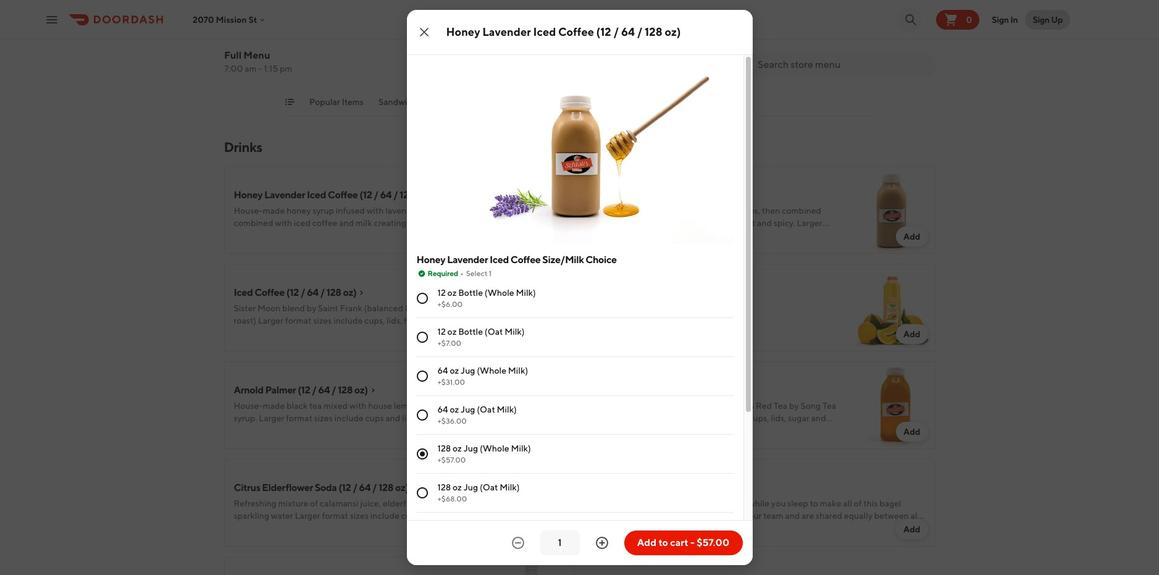 Task type: locate. For each thing, give the bounding box(es) containing it.
0 horizontal spatial all
[[844, 499, 853, 509]]

0 horizontal spatial balance
[[445, 218, 476, 228]]

1 horizontal spatial house
[[641, 401, 664, 411]]

open menu image
[[44, 12, 59, 27]]

for down checkout
[[786, 536, 797, 546]]

include down the herb - citrus schmear 8 oz image
[[492, 45, 522, 55]]

team left who
[[675, 499, 695, 509]]

oz inside 12 oz bottle (oat milk) +$7.00
[[448, 327, 457, 337]]

1 vertical spatial in-
[[630, 401, 641, 411]]

lavender inside group
[[447, 254, 488, 266]]

house- inside honey lavender iced coffee (12 / 64 / 128 oz) house-made honey syrup infused with lavender, then combined with iced coffee and milk creating a perfect balance of coffee flavor, sweetness and floral notes.     larger format sizes include cups and lids.
[[234, 206, 263, 216]]

1 vertical spatial drinks
[[224, 139, 262, 155]]

ceramics.
[[602, 413, 641, 423]]

- inside add to cart - $57.00 button
[[691, 537, 695, 549]]

sizes up •
[[457, 230, 476, 240]]

notes.
[[698, 33, 722, 43], [377, 230, 400, 240]]

butter 3 oz whipped in-house! $3.25
[[234, 37, 310, 78]]

sign left 'in'
[[993, 15, 1010, 24]]

0 horizontal spatial our
[[609, 499, 622, 509]]

0 vertical spatial tips
[[680, 511, 694, 521]]

you left sleep
[[772, 499, 786, 509]]

delivery
[[890, 523, 922, 533]]

cups, down (balanced
[[365, 316, 385, 326]]

to
[[792, 60, 801, 70], [811, 499, 819, 509], [739, 511, 747, 521], [652, 536, 660, 546], [659, 537, 669, 549]]

1 horizontal spatial stirrers.
[[595, 426, 624, 436]]

128 inside iced tea (12 / 64 / 128 oz) steeped in-house with wild tree yunnan red tea by song tea & ceramics.    larger format sizes include cups, lids, sugar and stirrers.
[[673, 384, 688, 396]]

1 vertical spatial combined
[[782, 206, 822, 216]]

song
[[801, 401, 821, 411]]

tea inside iced chai latte (12 / 64 / 128 oz) house-made black tea infused with spices, then combined with milk for the perfect balance of sweet and spicy.    larger format sizes include cups and lids.
[[671, 206, 683, 216]]

larger inside iced tea (12 / 64 / 128 oz) steeped in-house with wild tree yunnan red tea by song tea & ceramics.    larger format sizes include cups, lids, sugar and stirrers.
[[643, 413, 668, 423]]

include up sister at the bottom left
[[234, 243, 263, 253]]

oz inside '128 oz jug (whole milk) +$57.00'
[[453, 444, 462, 454]]

include inside "sister moon blend by saint frank (balanced & classic medium roast)    larger format sizes include cups, lids, half & half, oat milk, sugar and stirrers."
[[334, 316, 363, 326]]

3oz
[[705, 72, 719, 82]]

jug inside 64 oz jug (whole milk) +$31.00
[[461, 366, 475, 376]]

0 horizontal spatial infused
[[336, 206, 365, 216]]

oz up +$31.00
[[450, 366, 459, 376]]

house inside house-made black tea mixed with house lemonade and simple syrup.    larger format sizes include cups and lids.
[[368, 401, 392, 411]]

1 horizontal spatial tea
[[671, 206, 683, 216]]

combined
[[626, 20, 666, 30], [782, 206, 822, 216], [234, 218, 273, 228]]

house left lemonade
[[368, 401, 392, 411]]

add for steeped in-house with wild tree yunnan red tea by song tea & ceramics.    larger format sizes include cups, lids, sugar and stirrers.
[[904, 427, 921, 437]]

oz for 128 oz jug (whole milk)
[[453, 444, 462, 454]]

1
[[489, 269, 492, 278]]

sizes down mixed on the left
[[314, 413, 333, 423]]

lavender,
[[569, 20, 604, 30], [386, 206, 421, 216]]

oz up +$6.00
[[448, 288, 457, 298]]

12
[[438, 288, 446, 298], [438, 327, 446, 337]]

1 horizontal spatial infused
[[519, 20, 548, 30]]

0 horizontal spatial perfect
[[414, 218, 443, 228]]

sugar right milk,
[[254, 328, 276, 338]]

3 inside butter 3 oz whipped in-house! $3.25
[[264, 37, 269, 49]]

1 vertical spatial a
[[699, 72, 703, 82]]

& left spreads
[[615, 97, 621, 107]]

dog treats button
[[708, 96, 750, 116]]

iced
[[534, 25, 556, 38], [307, 189, 326, 201], [595, 189, 614, 201], [490, 254, 509, 266], [234, 287, 253, 298], [595, 384, 614, 396]]

1 vertical spatial team
[[764, 511, 784, 521]]

spicy.
[[774, 218, 796, 228]]

and inside "sister moon blend by saint frank (balanced & classic medium roast)    larger format sizes include cups, lids, half & half, oat milk, sugar and stirrers."
[[277, 328, 292, 338]]

sweet
[[732, 218, 756, 228]]

arnold palmer (12 / 64 / 128 oz)
[[234, 384, 368, 396]]

go down who
[[696, 511, 706, 521]]

1 vertical spatial you
[[736, 536, 750, 546]]

balance down the herb - citrus schmear 8 oz image
[[523, 33, 554, 43]]

1 12 from the top
[[438, 288, 446, 298]]

(balanced
[[364, 303, 404, 313]]

stirrers. down blend
[[294, 328, 323, 338]]

of inside honey lavender iced coffee (12 / 64 / 128 oz) house-made honey syrup infused with lavender, then combined with iced coffee and milk creating a perfect balance of coffee flavor, sweetness and floral notes.     larger format sizes include cups and lids.
[[234, 230, 242, 240]]

ramekin.
[[721, 72, 754, 82]]

0 vertical spatial notes.
[[698, 33, 722, 43]]

popular items button
[[309, 96, 364, 116]]

include down "juice,"
[[371, 511, 400, 521]]

whipped
[[234, 54, 271, 64]]

the down checkout
[[799, 536, 812, 546]]

sizes inside refreshing mixture of calamansi juice, elderflower syrup and sparkling water    larger format sizes include cups and lids.
[[350, 511, 369, 521]]

balance left sweet
[[690, 218, 721, 228]]

1 horizontal spatial tips
[[739, 523, 754, 533]]

of inside iced chai latte (12 / 64 / 128 oz) house-made black tea infused with spices, then combined with milk for the perfect balance of sweet and spicy.    larger format sizes include cups and lids.
[[723, 218, 731, 228]]

1 horizontal spatial iced
[[686, 20, 703, 30]]

house up ceramics.
[[641, 401, 664, 411]]

lavender, inside honey lavender iced coffee (12 / 64 / 128 oz) house-made honey syrup infused with lavender, then combined with iced coffee and milk creating a perfect balance of coffee flavor, sweetness and floral notes.     larger format sizes include cups and lids.
[[386, 206, 421, 216]]

0 vertical spatial iced
[[686, 20, 703, 30]]

0 vertical spatial lavender,
[[569, 20, 604, 30]]

coffee for honey lavender iced coffee (12 / 64 / 128 oz) house-made honey syrup infused with lavender, then combined with iced coffee and milk creating a perfect balance of coffee flavor, sweetness and floral notes.     larger format sizes include cups and lids.
[[328, 189, 358, 201]]

0 horizontal spatial sweetness
[[296, 230, 337, 240]]

0 horizontal spatial notes.
[[377, 230, 400, 240]]

add for whipped in-house!
[[543, 81, 560, 91]]

lids.
[[560, 45, 576, 55], [711, 230, 726, 240], [302, 243, 317, 253], [402, 413, 418, 423], [438, 511, 454, 521]]

0 horizontal spatial combined
[[234, 218, 273, 228]]

honey for honey lavender iced coffee (12 / 64 / 128 oz)
[[446, 25, 480, 38]]

combined inside honey lavender iced coffee (12 / 64 / 128 oz) house-made honey syrup infused with lavender, then combined with iced coffee and milk creating a perfect balance of coffee flavor, sweetness and floral notes.     larger format sizes include cups and lids.
[[234, 218, 273, 228]]

flavor, inside honey lavender iced coffee (12 / 64 / 128 oz) house-made honey syrup infused with lavender, then combined with iced coffee and milk creating a perfect balance of coffee flavor, sweetness and floral notes.     larger format sizes include cups and lids.
[[270, 230, 294, 240]]

0 horizontal spatial for
[[632, 218, 643, 228]]

2 horizontal spatial a
[[699, 72, 703, 82]]

1 vertical spatial by
[[307, 303, 317, 313]]

herb - citrus schmear 8 oz image
[[487, 0, 575, 6]]

made inside house-made black tea mixed with house lemonade and simple syrup.    larger format sizes include cups and lids.
[[263, 401, 285, 411]]

black down latte
[[648, 206, 669, 216]]

- inside full menu 7:00 am - 1:15 pm
[[258, 64, 262, 74]]

larger inside house-made honey syrup infused with lavender, then combined with iced coffee and milk creating a perfect balance of coffee flavor, sweetness and floral notes. larger format sizes include cups and lids.
[[417, 45, 442, 55]]

sandwiches button
[[378, 96, 425, 116]]

milk) down '128 oz jug (whole milk) +$57.00'
[[500, 483, 520, 493]]

64 inside honey lavender iced coffee (12 / 64 / 128 oz) house-made honey syrup infused with lavender, then combined with iced coffee and milk creating a perfect balance of coffee flavor, sweetness and floral notes.     larger format sizes include cups and lids.
[[380, 189, 392, 201]]

decrease quantity by 1 image
[[511, 536, 526, 551]]

-
[[766, 48, 768, 57], [768, 48, 770, 57], [258, 64, 262, 74], [691, 537, 695, 549]]

in-
[[273, 54, 284, 64], [630, 401, 641, 411]]

0 vertical spatial in-
[[273, 54, 284, 64]]

2 horizontal spatial balance
[[690, 218, 721, 228]]

(oat inside 12 oz bottle (oat milk) +$7.00
[[485, 327, 503, 337]]

palmer
[[265, 384, 296, 396]]

0 vertical spatial syrup
[[496, 20, 517, 30]]

include down frank
[[334, 316, 363, 326]]

(12 inside iced tea (12 / 64 / 128 oz) steeped in-house with wild tree yunnan red tea by song tea & ceramics.    larger format sizes include cups, lids, sugar and stirrers.
[[633, 384, 645, 396]]

(oat down 12 oz bottle (whole milk) +$6.00
[[485, 327, 503, 337]]

1 vertical spatial 12
[[438, 327, 446, 337]]

(12 inside honey lavender iced coffee (12 / 64 / 128 oz) house-made honey syrup infused with lavender, then combined with iced coffee and milk creating a perfect balance of coffee flavor, sweetness and floral notes.     larger format sizes include cups and lids.
[[360, 189, 372, 201]]

medium
[[440, 303, 472, 313]]

sweetness up iced coffee (12 / 64 / 128 oz) at the left
[[296, 230, 337, 240]]

& left the roe
[[538, 97, 544, 107]]

include down latte
[[643, 230, 672, 240]]

and inside tip our hardworking team who wake up while you sleep to make all of this bagel magic happen! these tips go directly to our team and are shared equally between all non-managerial positions (unlike the tips at the checkout process, which for delivery orders go only to the drivers). thank you so much for the support!
[[786, 511, 800, 521]]

notes. inside house-made honey syrup infused with lavender, then combined with iced coffee and milk creating a perfect balance of coffee flavor, sweetness and floral notes. larger format sizes include cups and lids.
[[698, 33, 722, 43]]

by left song
[[790, 401, 799, 411]]

then inside house-made honey syrup infused with lavender, then combined with iced coffee and milk creating a perfect balance of coffee flavor, sweetness and floral notes. larger format sizes include cups and lids.
[[606, 20, 624, 30]]

1 horizontal spatial flavor,
[[592, 33, 616, 43]]

2 sign from the left
[[1033, 15, 1050, 24]]

you
[[772, 499, 786, 509], [736, 536, 750, 546]]

lids. inside honey lavender iced coffee (12 / 64 / 128 oz) house-made honey syrup infused with lavender, then combined with iced coffee and milk creating a perfect balance of coffee flavor, sweetness and floral notes.     larger format sizes include cups and lids.
[[302, 243, 317, 253]]

0 horizontal spatial 3
[[264, 37, 269, 49]]

milk) down honey lavender iced coffee size/milk choice
[[516, 288, 536, 298]]

0 vertical spatial sugar
[[254, 328, 276, 338]]

oz inside 128 oz jug (oat milk) +$68.00
[[453, 483, 462, 493]]

include inside iced chai latte (12 / 64 / 128 oz) house-made black tea infused with spices, then combined with milk for the perfect balance of sweet and spicy.    larger format sizes include cups and lids.
[[643, 230, 672, 240]]

tip our hardworking team who wake up while you sleep to make all of this bagel magic happen! these tips go directly to our team and are shared equally between all non-managerial positions (unlike the tips at the checkout process, which for delivery orders go only to the drivers). thank you so much for the support!
[[595, 499, 922, 546]]

all up equally
[[844, 499, 853, 509]]

milk) down 64 oz jug (oat milk) +$36.00 in the bottom of the page
[[511, 444, 531, 454]]

$57.00
[[697, 537, 730, 549]]

& down steeped
[[595, 413, 600, 423]]

12 down half,
[[438, 327, 446, 337]]

add inside button
[[638, 537, 657, 549]]

(whole down 12 oz bottle (oat milk) +$7.00 at the left bottom
[[477, 366, 507, 376]]

sweetness up farm
[[617, 33, 658, 43]]

sweetness
[[617, 33, 658, 43], [296, 230, 337, 240]]

1 vertical spatial sugar
[[789, 413, 810, 423]]

0 horizontal spatial in-
[[273, 54, 284, 64]]

perfect up required
[[414, 218, 443, 228]]

jug
[[461, 366, 475, 376], [461, 405, 475, 415], [464, 444, 478, 454], [464, 483, 478, 493]]

0 vertical spatial drinks
[[668, 97, 693, 107]]

1 horizontal spatial balance
[[523, 33, 554, 43]]

(whole down 64 oz jug (oat milk) +$36.00 in the bottom of the page
[[480, 444, 510, 454]]

milk) for 128 oz jug (whole milk)
[[511, 444, 531, 454]]

team down while
[[764, 511, 784, 521]]

honey
[[470, 20, 494, 30], [595, 60, 619, 70], [766, 60, 791, 70], [287, 206, 311, 216]]

+$68.00
[[438, 495, 467, 504]]

(unlike
[[696, 523, 723, 533]]

oz up full menu 7:00 am - 1:15 pm
[[271, 37, 281, 49]]

by inside iced tea (12 / 64 / 128 oz) steeped in-house with wild tree yunnan red tea by song tea & ceramics.    larger format sizes include cups, lids, sugar and stirrers.
[[790, 401, 799, 411]]

orange juice 12oz image
[[848, 264, 936, 352]]

sign left up
[[1033, 15, 1050, 24]]

our up at
[[749, 511, 762, 521]]

sizes down saint
[[313, 316, 332, 326]]

our right tip
[[609, 499, 622, 509]]

syrup inside refreshing mixture of calamansi juice, elderflower syrup and sparkling water    larger format sizes include cups and lids.
[[430, 499, 451, 509]]

1 horizontal spatial lavender,
[[569, 20, 604, 30]]

jug up the +$36.00
[[461, 405, 475, 415]]

jug up +$68.00
[[464, 483, 478, 493]]

& up "half"
[[405, 303, 411, 313]]

black
[[648, 206, 669, 216], [287, 401, 308, 411]]

(whole inside 12 oz bottle (whole milk) +$6.00
[[485, 288, 515, 298]]

format inside "sister moon blend by saint frank (balanced & classic medium roast)    larger format sizes include cups, lids, half & half, oat milk, sugar and stirrers."
[[285, 316, 312, 326]]

milk) inside 12 oz bottle (oat milk) +$7.00
[[505, 327, 525, 337]]

while
[[749, 499, 770, 509]]

to up the included).
[[792, 60, 801, 70]]

12 inside 12 oz bottle (whole milk) +$6.00
[[438, 288, 446, 298]]

oz up counties
[[658, 31, 668, 43]]

shared
[[816, 511, 843, 521]]

Current quantity is 1 number field
[[548, 536, 573, 550]]

None radio
[[417, 332, 428, 343], [417, 410, 428, 421], [417, 449, 428, 460], [417, 332, 428, 343], [417, 410, 428, 421], [417, 449, 428, 460]]

None radio
[[417, 293, 428, 304], [417, 371, 428, 382], [417, 488, 428, 499], [417, 293, 428, 304], [417, 371, 428, 382], [417, 488, 428, 499]]

citrus elderflower soda (12 / 64 / 128 oz) image
[[487, 459, 575, 547]]

0 horizontal spatial lavender,
[[386, 206, 421, 216]]

floral inside house-made honey syrup infused with lavender, then combined with iced coffee and milk creating a perfect balance of coffee flavor, sweetness and floral notes. larger format sizes include cups and lids.
[[676, 33, 696, 43]]

milk) for 64 oz jug (oat milk)
[[497, 405, 517, 415]]

moon
[[258, 303, 281, 313]]

1 horizontal spatial lids,
[[771, 413, 787, 423]]

0 horizontal spatial floral
[[355, 230, 375, 240]]

water
[[271, 511, 293, 521]]

2 vertical spatial (oat
[[480, 483, 498, 493]]

milk inside house-made honey syrup infused with lavender, then combined with iced coffee and milk creating a perfect balance of coffee flavor, sweetness and floral notes. larger format sizes include cups and lids.
[[433, 33, 450, 43]]

bottle inside 12 oz bottle (oat milk) +$7.00
[[459, 327, 483, 337]]

add button for steeped in-house with wild tree yunnan red tea by song tea & ceramics.    larger format sizes include cups, lids, sugar and stirrers.
[[897, 422, 928, 442]]

lids. inside refreshing mixture of calamansi juice, elderflower syrup and sparkling water    larger format sizes include cups and lids.
[[438, 511, 454, 521]]

lavender for honey lavender iced coffee (12 / 64 / 128 oz)
[[483, 25, 531, 38]]

by left saint
[[307, 303, 317, 313]]

tea
[[671, 206, 683, 216], [310, 401, 322, 411]]

jug for 64 oz jug (oat milk)
[[461, 405, 475, 415]]

0 vertical spatial tea
[[671, 206, 683, 216]]

oz up +$57.00
[[453, 444, 462, 454]]

include inside iced tea (12 / 64 / 128 oz) steeped in-house with wild tree yunnan red tea by song tea & ceramics.    larger format sizes include cups, lids, sugar and stirrers.
[[718, 413, 747, 423]]

add button for refreshing mixture of calamansi juice, elderflower syrup and sparkling water    larger format sizes include cups and lids.
[[536, 520, 568, 539]]

stirrers. inside "sister moon blend by saint frank (balanced & classic medium roast)    larger format sizes include cups, lids, half & half, oat milk, sugar and stirrers."
[[294, 328, 323, 338]]

with inside house-made black tea mixed with house lemonade and simple syrup.    larger format sizes include cups and lids.
[[350, 401, 367, 411]]

sizes inside house-made black tea mixed with house lemonade and simple syrup.    larger format sizes include cups and lids.
[[314, 413, 333, 423]]

0 horizontal spatial milk
[[356, 218, 372, 228]]

2 vertical spatial by
[[790, 401, 799, 411]]

0 horizontal spatial lids,
[[387, 316, 403, 326]]

balance
[[523, 33, 554, 43], [445, 218, 476, 228], [690, 218, 721, 228]]

(oat inside 64 oz jug (oat milk) +$36.00
[[477, 405, 495, 415]]

2 house from the left
[[641, 401, 664, 411]]

honey for honey lavender iced coffee (12 / 64 / 128 oz) house-made honey syrup infused with lavender, then combined with iced coffee and milk creating a perfect balance of coffee flavor, sweetness and floral notes.     larger format sizes include cups and lids.
[[234, 189, 263, 201]]

1 horizontal spatial then
[[606, 20, 624, 30]]

required
[[428, 269, 458, 278]]

house inside iced tea (12 / 64 / 128 oz) steeped in-house with wild tree yunnan red tea by song tea & ceramics.    larger format sizes include cups, lids, sugar and stirrers.
[[641, 401, 664, 411]]

a inside local honey 3 oz marshall's farm honey (sf bay area blend)  -- mix of wildflower honey from the counties by the bay. a great honey to combat pollen allergies.    (comes in a 3oz ramekin. jar not included).
[[699, 72, 703, 82]]

0 horizontal spatial sugar
[[254, 328, 276, 338]]

flavor, up iced coffee (12 / 64 / 128 oz) at the left
[[270, 230, 294, 240]]

1 vertical spatial sweetness
[[296, 230, 337, 240]]

0 horizontal spatial black
[[287, 401, 308, 411]]

by inside "sister moon blend by saint frank (balanced & classic medium roast)    larger format sizes include cups, lids, half & half, oat milk, sugar and stirrers."
[[307, 303, 317, 313]]

by
[[691, 60, 701, 70], [307, 303, 317, 313], [790, 401, 799, 411]]

oz up the +$36.00
[[450, 405, 459, 415]]

the down positions
[[662, 536, 675, 546]]

perfect down the herb - citrus schmear 8 oz image
[[492, 33, 521, 43]]

counties
[[656, 60, 690, 70]]

0 vertical spatial (whole
[[485, 288, 515, 298]]

jug up +$57.00
[[464, 444, 478, 454]]

add for house-made black tea infused with spices, then combined with milk for the perfect balance of sweet and spicy.    larger format sizes include cups and lids.
[[904, 232, 921, 242]]

include inside refreshing mixture of calamansi juice, elderflower syrup and sparkling water    larger format sizes include cups and lids.
[[371, 511, 400, 521]]

lavender for honey lavender iced coffee size/milk choice
[[447, 254, 488, 266]]

tips left at
[[739, 523, 754, 533]]

combined inside iced chai latte (12 / 64 / 128 oz) house-made black tea infused with spices, then combined with milk for the perfect balance of sweet and spicy.    larger format sizes include cups and lids.
[[782, 206, 822, 216]]

128 inside iced chai latte (12 / 64 / 128 oz) house-made black tea infused with spices, then combined with milk for the perfect balance of sweet and spicy.    larger format sizes include cups and lids.
[[703, 189, 717, 201]]

tea right red at the bottom
[[774, 401, 788, 411]]

tips up positions
[[680, 511, 694, 521]]

1 vertical spatial lids,
[[771, 413, 787, 423]]

0 horizontal spatial sign
[[993, 15, 1010, 24]]

of inside house-made honey syrup infused with lavender, then combined with iced coffee and milk creating a perfect balance of coffee flavor, sweetness and floral notes. larger format sizes include cups and lids.
[[555, 33, 563, 43]]

12 oz bottle (oat milk) +$7.00
[[438, 327, 525, 348]]

by up in
[[691, 60, 701, 70]]

0 horizontal spatial creating
[[374, 218, 406, 228]]

flavor, inside house-made honey syrup infused with lavender, then combined with iced coffee and milk creating a perfect balance of coffee flavor, sweetness and floral notes. larger format sizes include cups and lids.
[[592, 33, 616, 43]]

1 vertical spatial lavender
[[264, 189, 305, 201]]

2 horizontal spatial perfect
[[659, 218, 688, 228]]

in
[[1011, 15, 1019, 24]]

to left the cart
[[659, 537, 669, 549]]

milk) for 12 oz bottle (oat milk)
[[505, 327, 525, 337]]

oz inside local honey 3 oz marshall's farm honey (sf bay area blend)  -- mix of wildflower honey from the counties by the bay. a great honey to combat pollen allergies.    (comes in a 3oz ramekin. jar not included).
[[658, 31, 668, 43]]

oz for 12 oz bottle (oat milk)
[[448, 327, 457, 337]]

0 horizontal spatial a
[[408, 218, 413, 228]]

2 12 from the top
[[438, 327, 446, 337]]

soda
[[315, 482, 337, 494]]

milk)
[[516, 288, 536, 298], [505, 327, 525, 337], [508, 366, 528, 376], [497, 405, 517, 415], [511, 444, 531, 454], [500, 483, 520, 493]]

sizes inside "sister moon blend by saint frank (balanced & classic medium roast)    larger format sizes include cups, lids, half & half, oat milk, sugar and stirrers."
[[313, 316, 332, 326]]

include inside house-made black tea mixed with house lemonade and simple syrup.    larger format sizes include cups and lids.
[[335, 413, 364, 423]]

1 vertical spatial bottle
[[459, 327, 483, 337]]

12 up +$6.00
[[438, 288, 446, 298]]

64 inside iced chai latte (12 / 64 / 128 oz) house-made black tea infused with spices, then combined with milk for the perfect balance of sweet and spicy.    larger format sizes include cups and lids.
[[683, 189, 695, 201]]

1 vertical spatial floral
[[355, 230, 375, 240]]

sign
[[993, 15, 1010, 24], [1033, 15, 1050, 24]]

0 vertical spatial for
[[632, 218, 643, 228]]

infused inside house-made honey syrup infused with lavender, then combined with iced coffee and milk creating a perfect balance of coffee flavor, sweetness and floral notes. larger format sizes include cups and lids.
[[519, 20, 548, 30]]

(whole down 1 on the top left of the page
[[485, 288, 515, 298]]

add button for house-made black tea mixed with house lemonade and simple syrup.    larger format sizes include cups and lids.
[[536, 422, 568, 442]]

(oat right simple
[[477, 405, 495, 415]]

the down latte
[[645, 218, 658, 228]]

(oat down '128 oz jug (whole milk) +$57.00'
[[480, 483, 498, 493]]

sugar down song
[[789, 413, 810, 423]]

1 vertical spatial (whole
[[477, 366, 507, 376]]

2 bottle from the top
[[459, 327, 483, 337]]

1 horizontal spatial sweetness
[[617, 33, 658, 43]]

syrup inside house-made honey syrup infused with lavender, then combined with iced coffee and milk creating a perfect balance of coffee flavor, sweetness and floral notes. larger format sizes include cups and lids.
[[496, 20, 517, 30]]

to right only
[[652, 536, 660, 546]]

red
[[756, 401, 772, 411]]

tea right song
[[823, 401, 837, 411]]

0 horizontal spatial house
[[368, 401, 392, 411]]

cups, down red at the bottom
[[749, 413, 770, 423]]

yunnan
[[725, 401, 755, 411]]

1 vertical spatial lavender,
[[386, 206, 421, 216]]

perfect down latte
[[659, 218, 688, 228]]

lids, inside iced tea (12 / 64 / 128 oz) steeped in-house with wild tree yunnan red tea by song tea & ceramics.    larger format sizes include cups, lids, sugar and stirrers.
[[771, 413, 787, 423]]

make
[[820, 499, 842, 509]]

half
[[404, 316, 419, 326]]

made inside iced chai latte (12 / 64 / 128 oz) house-made black tea infused with spices, then combined with milk for the perfect balance of sweet and spicy.    larger format sizes include cups and lids.
[[624, 206, 646, 216]]

128 inside 128 oz jug (oat milk) +$68.00
[[438, 483, 451, 493]]

for down chai
[[632, 218, 643, 228]]

oz)
[[665, 25, 681, 38], [416, 189, 430, 201], [719, 189, 733, 201], [343, 287, 357, 298], [355, 384, 368, 396], [689, 384, 703, 396], [395, 482, 409, 494]]

a inside honey lavender iced coffee (12 / 64 / 128 oz) house-made honey syrup infused with lavender, then combined with iced coffee and milk creating a perfect balance of coffee flavor, sweetness and floral notes.     larger format sizes include cups and lids.
[[408, 218, 413, 228]]

between
[[875, 511, 910, 521]]

lids, down (balanced
[[387, 316, 403, 326]]

1 vertical spatial for
[[878, 523, 889, 533]]

sizes down "juice,"
[[350, 511, 369, 521]]

0 vertical spatial black
[[648, 206, 669, 216]]

2 horizontal spatial then
[[762, 206, 781, 216]]

tea up steeped
[[616, 384, 631, 396]]

milk) down 64 oz jug (whole milk) +$31.00
[[497, 405, 517, 415]]

128 inside '128 oz jug (whole milk) +$57.00'
[[438, 444, 451, 454]]

go left only
[[621, 536, 632, 546]]

&
[[538, 97, 544, 107], [615, 97, 621, 107], [405, 303, 411, 313], [421, 316, 426, 326], [595, 413, 600, 423]]

cups,
[[365, 316, 385, 326], [749, 413, 770, 423]]

dog treats
[[708, 97, 750, 107]]

(12 inside iced chai latte (12 / 64 / 128 oz) house-made black tea infused with spices, then combined with milk for the perfect balance of sweet and spicy.    larger format sizes include cups and lids.
[[663, 189, 675, 201]]

1 horizontal spatial milk
[[433, 33, 450, 43]]

flavor, up marshall's
[[592, 33, 616, 43]]

format inside house-made honey syrup infused with lavender, then combined with iced coffee and milk creating a perfect balance of coffee flavor, sweetness and floral notes. larger format sizes include cups and lids.
[[444, 45, 470, 55]]

honey inside honey lavender iced coffee size/milk choice group
[[417, 254, 446, 266]]

(whole for 64 oz jug (whole milk)
[[477, 366, 507, 376]]

$3.25
[[234, 69, 256, 78]]

for down the between at the right bottom of the page
[[878, 523, 889, 533]]

stirrers. down ceramics.
[[595, 426, 624, 436]]

2 horizontal spatial by
[[790, 401, 799, 411]]

house!
[[284, 54, 310, 64]]

2 vertical spatial combined
[[234, 218, 273, 228]]

2 vertical spatial lavender
[[447, 254, 488, 266]]

then
[[606, 20, 624, 30], [423, 206, 441, 216], [762, 206, 781, 216]]

include
[[492, 45, 522, 55], [643, 230, 672, 240], [234, 243, 263, 253], [334, 316, 363, 326], [335, 413, 364, 423], [718, 413, 747, 423], [371, 511, 400, 521]]

for
[[632, 218, 643, 228], [878, 523, 889, 533], [786, 536, 797, 546]]

1 bottle from the top
[[459, 288, 483, 298]]

12 for 12 oz bottle (whole milk)
[[438, 288, 446, 298]]

honey lavender iced coffee (12 / 64 / 128 oz) house-made honey syrup infused with lavender, then combined with iced coffee and milk creating a perfect balance of coffee flavor, sweetness and floral notes.     larger format sizes include cups and lids.
[[234, 189, 476, 253]]

3 up menu on the left
[[264, 37, 269, 49]]

increase quantity by 1 image
[[595, 536, 610, 551]]

honey inside house-made honey syrup infused with lavender, then combined with iced coffee and milk creating a perfect balance of coffee flavor, sweetness and floral notes. larger format sizes include cups and lids.
[[470, 20, 494, 30]]

(whole for 128 oz jug (whole milk)
[[480, 444, 510, 454]]

128 oz jug (whole milk) +$57.00
[[438, 444, 531, 465]]

include down mixed on the left
[[335, 413, 364, 423]]

1 horizontal spatial by
[[691, 60, 701, 70]]

bottle
[[459, 288, 483, 298], [459, 327, 483, 337]]

full
[[224, 49, 241, 61]]

included).
[[785, 72, 824, 82]]

milk) down 12 oz bottle (whole milk) +$6.00
[[505, 327, 525, 337]]

lids, down red at the bottom
[[771, 413, 787, 423]]

infused
[[519, 20, 548, 30], [336, 206, 365, 216], [685, 206, 714, 216]]

to up 'are'
[[811, 499, 819, 509]]

bottle down • select 1
[[459, 288, 483, 298]]

you left the so on the right bottom of page
[[736, 536, 750, 546]]

jug up +$31.00
[[461, 366, 475, 376]]

stirrers. inside iced tea (12 / 64 / 128 oz) steeped in-house with wild tree yunnan red tea by song tea & ceramics.    larger format sizes include cups, lids, sugar and stirrers.
[[595, 426, 624, 436]]

flavor,
[[592, 33, 616, 43], [270, 230, 294, 240]]

the down directly
[[724, 523, 738, 533]]

1 horizontal spatial floral
[[676, 33, 696, 43]]

butter 3 oz image
[[487, 15, 575, 103]]

sign for sign up
[[1033, 15, 1050, 24]]

3 up farm
[[651, 31, 656, 43]]

infused inside iced chai latte (12 / 64 / 128 oz) house-made black tea infused with spices, then combined with milk for the perfect balance of sweet and spicy.    larger format sizes include cups and lids.
[[685, 206, 714, 216]]

black down arnold palmer (12 / 64 / 128 oz)
[[287, 401, 308, 411]]

1 vertical spatial flavor,
[[270, 230, 294, 240]]

1 horizontal spatial you
[[772, 499, 786, 509]]

house- inside house-made honey syrup infused with lavender, then combined with iced coffee and milk creating a perfect balance of coffee flavor, sweetness and floral notes. larger format sizes include cups and lids.
[[417, 20, 446, 30]]

(12
[[597, 25, 612, 38], [360, 189, 372, 201], [663, 189, 675, 201], [287, 287, 299, 298], [298, 384, 310, 396], [633, 384, 645, 396], [339, 482, 351, 494]]

all up delivery
[[911, 511, 920, 521]]

cups inside refreshing mixture of calamansi juice, elderflower syrup and sparkling water    larger format sizes include cups and lids.
[[401, 511, 420, 521]]

iced coffee (12 / 64 / 128 oz) image
[[487, 264, 575, 352]]

bottle down oat
[[459, 327, 483, 337]]

include down yunnan
[[718, 413, 747, 423]]

the down farm
[[641, 60, 654, 70]]

0 vertical spatial creating
[[452, 33, 484, 43]]

• select 1
[[461, 269, 492, 278]]

balance up •
[[445, 218, 476, 228]]

0 horizontal spatial cups,
[[365, 316, 385, 326]]

0 vertical spatial lids,
[[387, 316, 403, 326]]

1 horizontal spatial creating
[[452, 33, 484, 43]]

lavender, inside house-made honey syrup infused with lavender, then combined with iced coffee and milk creating a perfect balance of coffee flavor, sweetness and floral notes. larger format sizes include cups and lids.
[[569, 20, 604, 30]]

1 horizontal spatial 3
[[651, 31, 656, 43]]

1 sign from the left
[[993, 15, 1010, 24]]

& inside button
[[538, 97, 544, 107]]

blend)
[[738, 48, 764, 57]]

128 oz jug (oat milk) +$68.00
[[438, 483, 520, 504]]

0 vertical spatial combined
[[626, 20, 666, 30]]

0 vertical spatial (oat
[[485, 327, 503, 337]]

0 horizontal spatial then
[[423, 206, 441, 216]]

1 horizontal spatial perfect
[[492, 33, 521, 43]]

add for house-made honey syrup infused with lavender, then combined with iced coffee and milk creating a perfect balance of coffee flavor, sweetness and floral notes.     larger format sizes include cups and lids.
[[543, 232, 560, 242]]

(oat inside 128 oz jug (oat milk) +$68.00
[[480, 483, 498, 493]]

1 house from the left
[[368, 401, 392, 411]]

frank
[[340, 303, 363, 313]]

1 horizontal spatial notes.
[[698, 33, 722, 43]]

0 vertical spatial floral
[[676, 33, 696, 43]]

sizes up "sliced" on the left top of page
[[472, 45, 491, 55]]

who
[[696, 499, 713, 509]]



Task type: describe. For each thing, give the bounding box(es) containing it.
bay
[[701, 48, 715, 57]]

from
[[621, 60, 639, 70]]

sweetness inside house-made honey syrup infused with lavender, then combined with iced coffee and milk creating a perfect balance of coffee flavor, sweetness and floral notes. larger format sizes include cups and lids.
[[617, 33, 658, 43]]

arnold
[[234, 384, 264, 396]]

coffee for honey lavender iced coffee size/milk choice
[[511, 254, 541, 266]]

cups inside iced chai latte (12 / 64 / 128 oz) house-made black tea infused with spices, then combined with milk for the perfect balance of sweet and spicy.    larger format sizes include cups and lids.
[[674, 230, 693, 240]]

pollen
[[595, 72, 619, 82]]

wild
[[685, 401, 704, 411]]

butter
[[234, 37, 262, 49]]

sliced salmon & roe button
[[481, 96, 562, 116]]

refreshing
[[234, 499, 277, 509]]

schmears & spreads
[[576, 97, 653, 107]]

elderflower
[[262, 482, 313, 494]]

& right "half"
[[421, 316, 426, 326]]

3 inside local honey 3 oz marshall's farm honey (sf bay area blend)  -- mix of wildflower honey from the counties by the bay. a great honey to combat pollen allergies.    (comes in a 3oz ramekin. jar not included).
[[651, 31, 656, 43]]

size/milk
[[543, 254, 584, 266]]

0 vertical spatial our
[[609, 499, 622, 509]]

2070 mission st
[[193, 15, 257, 24]]

of inside local honey 3 oz marshall's farm honey (sf bay area blend)  -- mix of wildflower honey from the counties by the bay. a great honey to combat pollen allergies.    (comes in a 3oz ramekin. jar not included).
[[788, 48, 796, 57]]

salmon
[[507, 97, 537, 107]]

directly
[[708, 511, 738, 521]]

milk) for 128 oz jug (oat milk)
[[500, 483, 520, 493]]

the down bay at the top right
[[703, 60, 716, 70]]

made inside honey lavender iced coffee (12 / 64 / 128 oz) house-made honey syrup infused with lavender, then combined with iced coffee and milk creating a perfect balance of coffee flavor, sweetness and floral notes.     larger format sizes include cups and lids.
[[263, 206, 285, 216]]

syrup inside honey lavender iced coffee (12 / 64 / 128 oz) house-made honey syrup infused with lavender, then combined with iced coffee and milk creating a perfect balance of coffee flavor, sweetness and floral notes.     larger format sizes include cups and lids.
[[313, 206, 334, 216]]

made inside house-made honey syrup infused with lavender, then combined with iced coffee and milk creating a perfect balance of coffee flavor, sweetness and floral notes. larger format sizes include cups and lids.
[[446, 20, 468, 30]]

lavender for honey lavender iced coffee (12 / 64 / 128 oz) house-made honey syrup infused with lavender, then combined with iced coffee and milk creating a perfect balance of coffee flavor, sweetness and floral notes.     larger format sizes include cups and lids.
[[264, 189, 305, 201]]

sign up
[[1033, 15, 1063, 24]]

larger inside house-made black tea mixed with house lemonade and simple syrup.    larger format sizes include cups and lids.
[[259, 413, 285, 423]]

close honey lavender iced coffee (12 / 64 / 128 oz) image
[[417, 25, 432, 40]]

elderflower
[[383, 499, 428, 509]]

wake
[[715, 499, 735, 509]]

popular
[[309, 97, 340, 107]]

sister
[[234, 303, 256, 313]]

milk,
[[234, 328, 252, 338]]

creating inside house-made honey syrup infused with lavender, then combined with iced coffee and milk creating a perfect balance of coffee flavor, sweetness and floral notes. larger format sizes include cups and lids.
[[452, 33, 484, 43]]

iced coffee (12 / 64 / 128 oz)
[[234, 287, 357, 298]]

iced inside group
[[490, 254, 509, 266]]

$5.75
[[595, 317, 617, 327]]

add button for house-made honey syrup infused with lavender, then combined with iced coffee and milk creating a perfect balance of coffee flavor, sweetness and floral notes.     larger format sizes include cups and lids.
[[536, 227, 568, 247]]

creating inside honey lavender iced coffee (12 / 64 / 128 oz) house-made honey syrup infused with lavender, then combined with iced coffee and milk creating a perfect balance of coffee flavor, sweetness and floral notes.     larger format sizes include cups and lids.
[[374, 218, 406, 228]]

2 horizontal spatial for
[[878, 523, 889, 533]]

honey lavender iced coffee (12 / 64 / 128 oz) image
[[487, 166, 575, 254]]

jug for 64 oz jug (whole milk)
[[461, 366, 475, 376]]

lids, inside "sister moon blend by saint frank (balanced & classic medium roast)    larger format sizes include cups, lids, half & half, oat milk, sugar and stirrers."
[[387, 316, 403, 326]]

iced tea (12 / 64 / 128 oz) image
[[848, 361, 936, 449]]

(oat for 12 oz bottle (oat milk)
[[485, 327, 503, 337]]

0
[[967, 15, 973, 24]]

balance inside iced chai latte (12 / 64 / 128 oz) house-made black tea infused with spices, then combined with milk for the perfect balance of sweet and spicy.    larger format sizes include cups and lids.
[[690, 218, 721, 228]]

sizes inside iced chai latte (12 / 64 / 128 oz) house-made black tea infused with spices, then combined with milk for the perfect balance of sweet and spicy.    larger format sizes include cups and lids.
[[623, 230, 641, 240]]

local honey 3 oz image
[[848, 15, 936, 103]]

(whole for 12 oz bottle (whole milk)
[[485, 288, 515, 298]]

for inside iced chai latte (12 / 64 / 128 oz) house-made black tea infused with spices, then combined with milk for the perfect balance of sweet and spicy.    larger format sizes include cups and lids.
[[632, 218, 643, 228]]

•
[[461, 269, 464, 278]]

oz for 64 oz jug (whole milk)
[[450, 366, 459, 376]]

to down up
[[739, 511, 747, 521]]

dog
[[708, 97, 724, 107]]

happen!
[[620, 511, 653, 521]]

the right at
[[765, 523, 778, 533]]

oz) inside dialog
[[665, 25, 681, 38]]

0 horizontal spatial drinks
[[224, 139, 262, 155]]

honey lavender iced coffee size/milk choice group
[[417, 254, 734, 513]]

great
[[744, 60, 765, 70]]

a
[[736, 60, 742, 70]]

oz) inside iced tea (12 / 64 / 128 oz) steeped in-house with wild tree yunnan red tea by song tea & ceramics.    larger format sizes include cups, lids, sugar and stirrers.
[[689, 384, 703, 396]]

equally
[[845, 511, 873, 521]]

1 vertical spatial tips
[[739, 523, 754, 533]]

then inside iced chai latte (12 / 64 / 128 oz) house-made black tea infused with spices, then combined with milk for the perfect balance of sweet and spicy.    larger format sizes include cups and lids.
[[762, 206, 781, 216]]

bagel
[[880, 499, 902, 509]]

lids. inside iced chai latte (12 / 64 / 128 oz) house-made black tea infused with spices, then combined with milk for the perfect balance of sweet and spicy.    larger format sizes include cups and lids.
[[711, 230, 726, 240]]

1 horizontal spatial team
[[764, 511, 784, 521]]

blend
[[282, 303, 305, 313]]

64 inside 64 oz jug (oat milk) +$36.00
[[438, 405, 448, 415]]

& inside iced tea (12 / 64 / 128 oz) steeped in-house with wild tree yunnan red tea by song tea & ceramics.    larger format sizes include cups, lids, sugar and stirrers.
[[595, 413, 600, 423]]

2 horizontal spatial tea
[[823, 401, 837, 411]]

non-
[[595, 523, 614, 533]]

black inside iced chai latte (12 / 64 / 128 oz) house-made black tea infused with spices, then combined with milk for the perfect balance of sweet and spicy.    larger format sizes include cups and lids.
[[648, 206, 669, 216]]

sparkling
[[234, 511, 269, 521]]

milk inside iced chai latte (12 / 64 / 128 oz) house-made black tea infused with spices, then combined with milk for the perfect balance of sweet and spicy.    larger format sizes include cups and lids.
[[614, 218, 630, 228]]

honey inside honey lavender iced coffee (12 / 64 / 128 oz) house-made honey syrup infused with lavender, then combined with iced coffee and milk creating a perfect balance of coffee flavor, sweetness and floral notes.     larger format sizes include cups and lids.
[[287, 206, 311, 216]]

perfect inside honey lavender iced coffee (12 / 64 / 128 oz) house-made honey syrup infused with lavender, then combined with iced coffee and milk creating a perfect balance of coffee flavor, sweetness and floral notes.     larger format sizes include cups and lids.
[[414, 218, 443, 228]]

iced inside honey lavender iced coffee (12 / 64 / 128 oz) house-made honey syrup infused with lavender, then combined with iced coffee and milk creating a perfect balance of coffee flavor, sweetness and floral notes.     larger format sizes include cups and lids.
[[294, 218, 311, 228]]

much
[[762, 536, 784, 546]]

full menu 7:00 am - 1:15 pm
[[224, 49, 292, 74]]

iced inside iced tea (12 / 64 / 128 oz) steeped in-house with wild tree yunnan red tea by song tea & ceramics.    larger format sizes include cups, lids, sugar and stirrers.
[[595, 384, 614, 396]]

syrup.
[[234, 413, 257, 423]]

perfect inside iced chai latte (12 / 64 / 128 oz) house-made black tea infused with spices, then combined with milk for the perfect balance of sweet and spicy.    larger format sizes include cups and lids.
[[659, 218, 688, 228]]

bottle for (oat
[[459, 327, 483, 337]]

sign in link
[[985, 7, 1026, 32]]

by inside local honey 3 oz marshall's farm honey (sf bay area blend)  -- mix of wildflower honey from the counties by the bay. a great honey to combat pollen allergies.    (comes in a 3oz ramekin. jar not included).
[[691, 60, 701, 70]]

1 horizontal spatial go
[[696, 511, 706, 521]]

house-made black tea mixed with house lemonade and simple syrup.    larger format sizes include cups and lids.
[[234, 401, 477, 423]]

oz) inside iced chai latte (12 / 64 / 128 oz) house-made black tea infused with spices, then combined with milk for the perfect balance of sweet and spicy.    larger format sizes include cups and lids.
[[719, 189, 733, 201]]

iced inside iced chai latte (12 / 64 / 128 oz) house-made black tea infused with spices, then combined with milk for the perfect balance of sweet and spicy.    larger format sizes include cups and lids.
[[595, 189, 614, 201]]

menu
[[243, 49, 270, 61]]

mission
[[216, 15, 247, 24]]

format inside refreshing mixture of calamansi juice, elderflower syrup and sparkling water    larger format sizes include cups and lids.
[[322, 511, 348, 521]]

are
[[802, 511, 815, 521]]

add for house-made black tea mixed with house lemonade and simple syrup.    larger format sizes include cups and lids.
[[543, 427, 560, 437]]

calamansi
[[320, 499, 359, 509]]

positions
[[659, 523, 694, 533]]

1 horizontal spatial tea
[[774, 401, 788, 411]]

1 vertical spatial all
[[911, 511, 920, 521]]

kite hill vegan schmear 8 oz image
[[848, 0, 936, 6]]

checkout
[[780, 523, 817, 533]]

perfect inside house-made honey syrup infused with lavender, then combined with iced coffee and milk creating a perfect balance of coffee flavor, sweetness and floral notes. larger format sizes include cups and lids.
[[492, 33, 521, 43]]

0 horizontal spatial go
[[621, 536, 632, 546]]

oz for 64 oz jug (oat milk)
[[450, 405, 459, 415]]

0 horizontal spatial tips
[[680, 511, 694, 521]]

milk) for 12 oz bottle (whole milk)
[[516, 288, 536, 298]]

and inside iced tea (12 / 64 / 128 oz) steeped in-house with wild tree yunnan red tea by song tea & ceramics.    larger format sizes include cups, lids, sugar and stirrers.
[[812, 413, 827, 423]]

process,
[[819, 523, 851, 533]]

local
[[595, 31, 618, 43]]

format inside iced tea (12 / 64 / 128 oz) steeped in-house with wild tree yunnan red tea by song tea & ceramics.    larger format sizes include cups, lids, sugar and stirrers.
[[670, 413, 696, 423]]

sign for sign in
[[993, 15, 1010, 24]]

2070 mission st button
[[193, 15, 267, 24]]

oz) inside honey lavender iced coffee (12 / 64 / 128 oz) house-made honey syrup infused with lavender, then combined with iced coffee and milk creating a perfect balance of coffee flavor, sweetness and floral notes.     larger format sizes include cups and lids.
[[416, 189, 430, 201]]

roast)
[[234, 316, 256, 326]]

sign in
[[993, 15, 1019, 24]]

sizes inside honey lavender iced coffee (12 / 64 / 128 oz) house-made honey syrup infused with lavender, then combined with iced coffee and milk creating a perfect balance of coffee flavor, sweetness and floral notes.     larger format sizes include cups and lids.
[[457, 230, 476, 240]]

(12 inside dialog
[[597, 25, 612, 38]]

the inside iced chai latte (12 / 64 / 128 oz) house-made black tea infused with spices, then combined with milk for the perfect balance of sweet and spicy.    larger format sizes include cups and lids.
[[645, 218, 658, 228]]

include inside house-made honey syrup infused with lavender, then combined with iced coffee and milk creating a perfect balance of coffee flavor, sweetness and floral notes. larger format sizes include cups and lids.
[[492, 45, 522, 55]]

half,
[[428, 316, 445, 326]]

mix
[[771, 48, 786, 57]]

treats
[[726, 97, 750, 107]]

coffee for honey lavender iced coffee (12 / 64 / 128 oz)
[[559, 25, 594, 38]]

cups inside house-made honey syrup infused with lavender, then combined with iced coffee and milk creating a perfect balance of coffee flavor, sweetness and floral notes. larger format sizes include cups and lids.
[[523, 45, 542, 55]]

hardworking
[[624, 499, 673, 509]]

sandwiches
[[378, 97, 425, 107]]

lids. inside house-made honey syrup infused with lavender, then combined with iced coffee and milk creating a perfect balance of coffee flavor, sweetness and floral notes. larger format sizes include cups and lids.
[[560, 45, 576, 55]]

(oat for 128 oz jug (oat milk)
[[480, 483, 498, 493]]

0 horizontal spatial tea
[[616, 384, 631, 396]]

jug for 128 oz jug (whole milk)
[[464, 444, 478, 454]]

latte
[[638, 189, 661, 201]]

managerial
[[614, 523, 657, 533]]

64 oz jug (whole milk) +$31.00
[[438, 366, 528, 387]]

128 inside honey lavender iced coffee (12 / 64 / 128 oz) house-made honey syrup infused with lavender, then combined with iced coffee and milk creating a perfect balance of coffee flavor, sweetness and floral notes.     larger format sizes include cups and lids.
[[400, 189, 415, 201]]

add button for whipped in-house!
[[536, 76, 568, 96]]

drinks button
[[668, 96, 693, 116]]

in- inside butter 3 oz whipped in-house! $3.25
[[273, 54, 284, 64]]

milk) for 64 oz jug (whole milk)
[[508, 366, 528, 376]]

st
[[249, 15, 257, 24]]

sweetness inside honey lavender iced coffee (12 / 64 / 128 oz) house-made honey syrup infused with lavender, then combined with iced coffee and milk creating a perfect balance of coffee flavor, sweetness and floral notes.     larger format sizes include cups and lids.
[[296, 230, 337, 240]]

sugar inside "sister moon blend by saint frank (balanced & classic medium roast)    larger format sizes include cups, lids, half & half, oat milk, sugar and stirrers."
[[254, 328, 276, 338]]

of inside refreshing mixture of calamansi juice, elderflower syrup and sparkling water    larger format sizes include cups and lids.
[[310, 499, 318, 509]]

allergies.
[[621, 72, 656, 82]]

infused inside honey lavender iced coffee (12 / 64 / 128 oz) house-made honey syrup infused with lavender, then combined with iced coffee and milk creating a perfect balance of coffee flavor, sweetness and floral notes.     larger format sizes include cups and lids.
[[336, 206, 365, 216]]

local honey 3 oz marshall's farm honey (sf bay area blend)  -- mix of wildflower honey from the counties by the bay. a great honey to combat pollen allergies.    (comes in a 3oz ramekin. jar not included).
[[595, 31, 838, 82]]

1:15
[[264, 64, 278, 74]]

1 horizontal spatial our
[[749, 511, 762, 521]]

tree
[[706, 401, 723, 411]]

items
[[342, 97, 364, 107]]

64 inside iced tea (12 / 64 / 128 oz) steeped in-house with wild tree yunnan red tea by song tea & ceramics.    larger format sizes include cups, lids, sugar and stirrers.
[[653, 384, 665, 396]]

oat
[[446, 316, 459, 326]]

add to cart - $57.00 button
[[624, 531, 743, 556]]

0 horizontal spatial team
[[675, 499, 695, 509]]

cart
[[671, 537, 689, 549]]

add button for house-made black tea infused with spices, then combined with milk for the perfect balance of sweet and spicy.    larger format sizes include cups and lids.
[[897, 227, 928, 247]]

milk inside honey lavender iced coffee (12 / 64 / 128 oz) house-made honey syrup infused with lavender, then combined with iced coffee and milk creating a perfect balance of coffee flavor, sweetness and floral notes.     larger format sizes include cups and lids.
[[356, 218, 372, 228]]

sizes inside iced tea (12 / 64 / 128 oz) steeped in-house with wild tree yunnan red tea by song tea & ceramics.    larger format sizes include cups, lids, sugar and stirrers.
[[698, 413, 716, 423]]

iced chai latte (12 / 64 / 128 oz) image
[[848, 166, 936, 254]]

jug for 128 oz jug (oat milk)
[[464, 483, 478, 493]]

cups, inside "sister moon blend by saint frank (balanced & classic medium roast)    larger format sizes include cups, lids, half & half, oat milk, sugar and stirrers."
[[365, 316, 385, 326]]

add for refreshing mixture of calamansi juice, elderflower syrup and sparkling water    larger format sizes include cups and lids.
[[543, 525, 560, 535]]

juice,
[[360, 499, 381, 509]]

sizes inside house-made honey syrup infused with lavender, then combined with iced coffee and milk creating a perfect balance of coffee flavor, sweetness and floral notes. larger format sizes include cups and lids.
[[472, 45, 491, 55]]

refreshing mixture of calamansi juice, elderflower syrup and sparkling water    larger format sizes include cups and lids.
[[234, 499, 468, 521]]

larger inside honey lavender iced coffee (12 / 64 / 128 oz) house-made honey syrup infused with lavender, then combined with iced coffee and milk creating a perfect balance of coffee flavor, sweetness and floral notes.     larger format sizes include cups and lids.
[[402, 230, 428, 240]]

larger inside iced chai latte (12 / 64 / 128 oz) house-made black tea infused with spices, then combined with milk for the perfect balance of sweet and spicy.    larger format sizes include cups and lids.
[[797, 218, 823, 228]]

bottle for (whole
[[459, 288, 483, 298]]

oz for 12 oz bottle (whole milk)
[[448, 288, 457, 298]]

oz for 128 oz jug (oat milk)
[[453, 483, 462, 493]]

iced chai latte (12 / 64 / 128 oz) house-made black tea infused with spices, then combined with milk for the perfect balance of sweet and spicy.    larger format sizes include cups and lids.
[[595, 189, 823, 240]]

+$36.00
[[438, 417, 467, 426]]

0 vertical spatial all
[[844, 499, 853, 509]]

marshall's
[[595, 48, 634, 57]]

larger inside refreshing mixture of calamansi juice, elderflower syrup and sparkling water    larger format sizes include cups and lids.
[[295, 511, 320, 521]]

0 button
[[937, 10, 980, 29]]

balance inside honey lavender iced coffee (12 / 64 / 128 oz) house-made honey syrup infused with lavender, then combined with iced coffee and milk creating a perfect balance of coffee flavor, sweetness and floral notes.     larger format sizes include cups and lids.
[[445, 218, 476, 228]]

notes. inside honey lavender iced coffee (12 / 64 / 128 oz) house-made honey syrup infused with lavender, then combined with iced coffee and milk creating a perfect balance of coffee flavor, sweetness and floral notes.     larger format sizes include cups and lids.
[[377, 230, 400, 240]]

magic
[[595, 511, 618, 521]]

arnold palmer (12 / 64 / 128 oz) image
[[487, 361, 575, 449]]

honey lavender iced coffee (12 / 64 / 128 oz) dialog
[[407, 0, 753, 575]]

bottled water 20oz (aluminum bottle) image
[[487, 557, 575, 575]]

1 horizontal spatial for
[[786, 536, 797, 546]]

Item Search search field
[[758, 58, 926, 72]]

to inside button
[[659, 537, 669, 549]]

simple
[[452, 401, 477, 411]]

not
[[770, 72, 783, 82]]

so
[[752, 536, 761, 546]]

7:00
[[224, 64, 243, 74]]

steeped
[[595, 401, 628, 411]]

(oat for 64 oz jug (oat milk)
[[477, 405, 495, 415]]

honey for honey lavender iced coffee size/milk choice
[[417, 254, 446, 266]]

0 vertical spatial you
[[772, 499, 786, 509]]

0 horizontal spatial you
[[736, 536, 750, 546]]

64 inside 64 oz jug (whole milk) +$31.00
[[438, 366, 448, 376]]

tip
[[595, 499, 607, 509]]

to inside local honey 3 oz marshall's farm honey (sf bay area blend)  -- mix of wildflower honey from the counties by the bay. a great honey to combat pollen allergies.    (comes in a 3oz ramekin. jar not included).
[[792, 60, 801, 70]]

farm
[[636, 48, 656, 57]]

oz inside butter 3 oz whipped in-house! $3.25
[[271, 37, 281, 49]]

mixed
[[324, 401, 348, 411]]

which
[[853, 523, 876, 533]]

only
[[633, 536, 650, 546]]

combined inside house-made honey syrup infused with lavender, then combined with iced coffee and milk creating a perfect balance of coffee flavor, sweetness and floral notes. larger format sizes include cups and lids.
[[626, 20, 666, 30]]

honey lavender iced coffee size/milk choice
[[417, 254, 617, 266]]

12 for 12 oz bottle (oat milk)
[[438, 327, 446, 337]]

format inside iced chai latte (12 / 64 / 128 oz) house-made black tea infused with spices, then combined with milk for the perfect balance of sweet and spicy.    larger format sizes include cups and lids.
[[595, 230, 621, 240]]



Task type: vqa. For each thing, say whether or not it's contained in the screenshot.
then inside The Honey Lavender Iced Coffee (12 / 64 / 128 Oz) House-Made Honey Syrup Infused With Lavender, Then Combined With Iced Coffee And Milk Creating A Perfect Balance Of Coffee Flavor, Sweetness And Floral Notes.     Larger Format Sizes Include Cups And Lids.
yes



